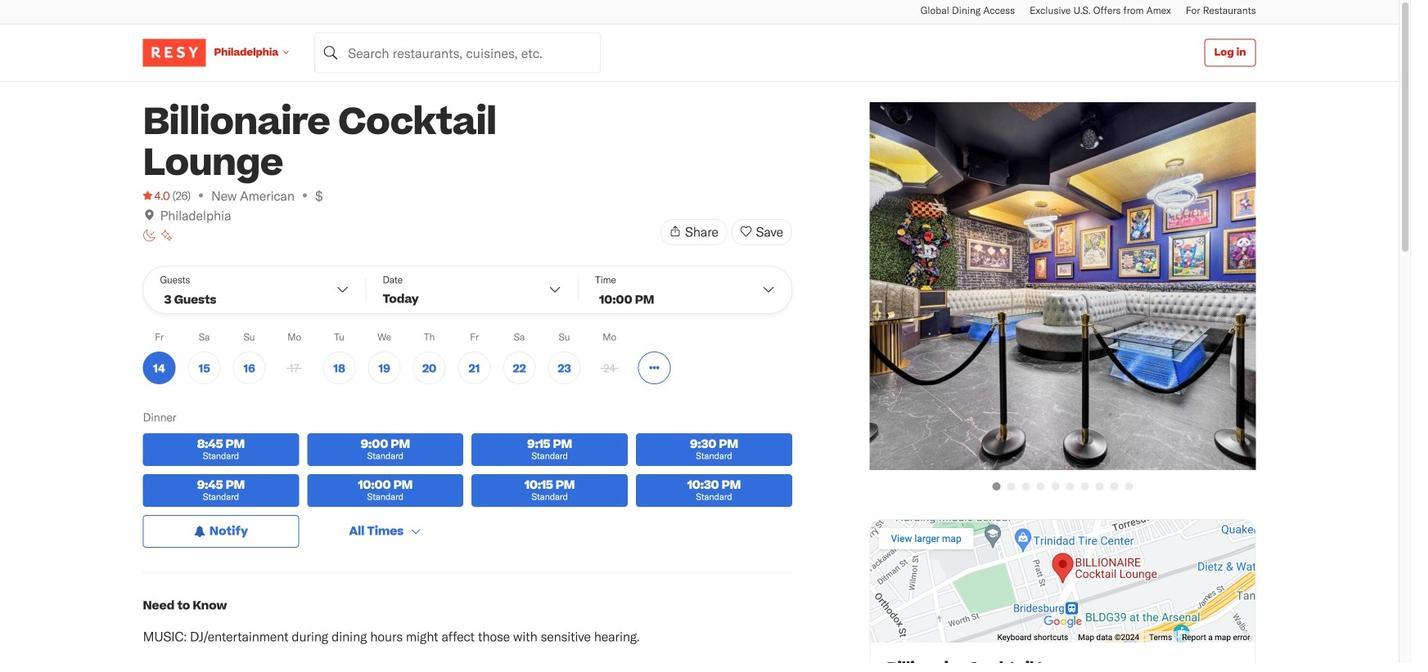 Task type: vqa. For each thing, say whether or not it's contained in the screenshot.
4.5 out of 5 stars Image at the top left of page
no



Task type: locate. For each thing, give the bounding box(es) containing it.
Search restaurants, cuisines, etc. text field
[[315, 32, 601, 73]]

None field
[[315, 32, 601, 73]]

4.0 out of 5 stars image
[[143, 187, 170, 204]]



